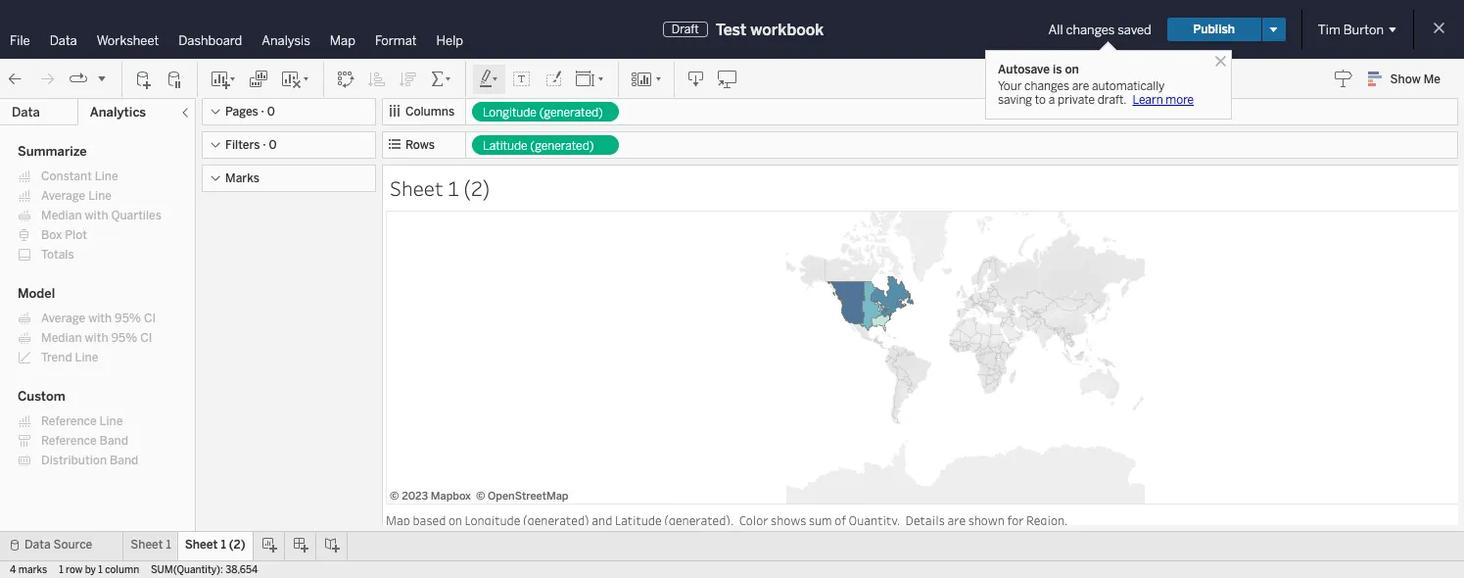 Task type: locate. For each thing, give the bounding box(es) containing it.
sheet
[[390, 174, 444, 202], [131, 538, 163, 552], [185, 538, 218, 552]]

0 vertical spatial reference
[[41, 414, 97, 428]]

learn
[[1133, 93, 1164, 107]]

1 vertical spatial 0
[[269, 138, 277, 152]]

1 vertical spatial map
[[386, 512, 410, 528]]

changes inside your changes are automatically saving to a private draft.
[[1025, 79, 1070, 93]]

a
[[1049, 93, 1056, 107]]

are inside your changes are automatically saving to a private draft.
[[1073, 79, 1090, 93]]

95% down "average with 95% ci"
[[111, 331, 138, 345]]

1 vertical spatial changes
[[1025, 79, 1070, 93]]

·
[[261, 105, 265, 119], [263, 138, 266, 152]]

line
[[95, 170, 118, 183], [88, 189, 112, 203], [75, 351, 98, 365], [100, 414, 123, 428]]

latitude right and on the bottom left
[[615, 512, 662, 528]]

1 vertical spatial band
[[110, 454, 139, 467]]

columns
[[406, 105, 455, 119]]

1 horizontal spatial on
[[1066, 63, 1080, 76]]

reference band
[[41, 434, 128, 448]]

longitude down show mark labels icon
[[483, 106, 537, 120]]

show me
[[1391, 73, 1441, 86]]

0 horizontal spatial ©
[[390, 490, 399, 503]]

band for distribution band
[[110, 454, 139, 467]]

0 vertical spatial on
[[1066, 63, 1080, 76]]

sum(quantity):
[[151, 564, 223, 576]]

median with 95% ci
[[41, 331, 152, 345]]

2 average from the top
[[41, 312, 85, 325]]

reference
[[41, 414, 97, 428], [41, 434, 97, 448]]

show me button
[[1360, 64, 1459, 94]]

sheet 1 (2) up the sum(quantity): 38,654
[[185, 538, 246, 552]]

2 median from the top
[[41, 331, 82, 345]]

tim
[[1319, 22, 1341, 37]]

1 horizontal spatial (2)
[[464, 174, 490, 202]]

ci up median with 95% ci
[[144, 312, 156, 325]]

(generated).
[[665, 512, 734, 528]]

longitude (generated)
[[483, 106, 603, 120]]

(2) down latitude (generated)
[[464, 174, 490, 202]]

saved
[[1118, 22, 1152, 37]]

sheet down rows
[[390, 174, 444, 202]]

with for median with 95% ci
[[85, 331, 108, 345]]

1 down columns
[[448, 174, 460, 202]]

data
[[50, 33, 77, 48], [12, 105, 40, 120], [24, 538, 51, 552]]

data up marks in the bottom of the page
[[24, 538, 51, 552]]

(generated) down openstreetmap
[[523, 512, 590, 528]]

are left shown
[[948, 512, 966, 528]]

· for pages
[[261, 105, 265, 119]]

1 vertical spatial on
[[449, 512, 462, 528]]

saving
[[998, 93, 1033, 107]]

on for is
[[1066, 63, 1080, 76]]

line up "average line"
[[95, 170, 118, 183]]

average with 95% ci
[[41, 312, 156, 325]]

1 vertical spatial data
[[12, 105, 40, 120]]

changes for your
[[1025, 79, 1070, 93]]

latitude (generated)
[[483, 139, 594, 153]]

median for median with quartiles
[[41, 209, 82, 222]]

region.
[[1027, 512, 1068, 528]]

show mark labels image
[[512, 69, 532, 89]]

on right "is"
[[1066, 63, 1080, 76]]

format workbook image
[[544, 69, 563, 89]]

average down model
[[41, 312, 85, 325]]

0 horizontal spatial on
[[449, 512, 462, 528]]

sort descending image
[[399, 69, 418, 89]]

© left 2023
[[390, 490, 399, 503]]

· right pages
[[261, 105, 265, 119]]

1 © from the left
[[390, 490, 399, 503]]

analysis
[[262, 33, 310, 48]]

collapse image
[[179, 107, 191, 119]]

0 vertical spatial longitude
[[483, 106, 537, 120]]

map down 2023
[[386, 512, 410, 528]]

by
[[85, 564, 96, 576]]

longitude down the © 2023 mapbox © openstreetmap
[[465, 512, 521, 528]]

0 horizontal spatial (2)
[[229, 538, 246, 552]]

1 up 38,654
[[221, 538, 226, 552]]

quantity.
[[849, 512, 901, 528]]

median for median with 95% ci
[[41, 331, 82, 345]]

1 average from the top
[[41, 189, 85, 203]]

ci
[[144, 312, 156, 325], [140, 331, 152, 345]]

1 vertical spatial ·
[[263, 138, 266, 152]]

quartiles
[[111, 209, 162, 222]]

0 vertical spatial 0
[[267, 105, 275, 119]]

95% up median with 95% ci
[[115, 312, 141, 325]]

ci down "average with 95% ci"
[[140, 331, 152, 345]]

data down undo image
[[12, 105, 40, 120]]

0 vertical spatial median
[[41, 209, 82, 222]]

data up replay animation icon
[[50, 33, 77, 48]]

reference line
[[41, 414, 123, 428]]

4 marks
[[10, 564, 47, 576]]

1 vertical spatial 95%
[[111, 331, 138, 345]]

0 vertical spatial average
[[41, 189, 85, 203]]

©
[[390, 490, 399, 503], [476, 490, 485, 503]]

with down "average line"
[[85, 209, 108, 222]]

filters
[[225, 138, 260, 152]]

1
[[448, 174, 460, 202], [166, 538, 171, 552], [221, 538, 226, 552], [59, 564, 63, 576], [98, 564, 103, 576]]

map
[[330, 33, 356, 48], [386, 512, 410, 528]]

(generated)
[[540, 106, 603, 120], [530, 139, 594, 153], [523, 512, 590, 528]]

2 vertical spatial data
[[24, 538, 51, 552]]

1 horizontal spatial map
[[386, 512, 410, 528]]

(generated) for latitude (generated)
[[530, 139, 594, 153]]

sheet 1 (2) down rows
[[390, 174, 490, 202]]

latitude down longitude (generated) at the top left of page
[[483, 139, 528, 153]]

0 horizontal spatial sheet 1 (2)
[[185, 538, 246, 552]]

line down median with 95% ci
[[75, 351, 98, 365]]

0 vertical spatial 95%
[[115, 312, 141, 325]]

longitude
[[483, 106, 537, 120], [465, 512, 521, 528]]

mapbox
[[431, 490, 471, 503]]

(generated) down longitude (generated) at the top left of page
[[530, 139, 594, 153]]

with up median with 95% ci
[[88, 312, 112, 325]]

0 right filters on the top left of page
[[269, 138, 277, 152]]

download image
[[687, 69, 706, 89]]

sum(quantity): 38,654
[[151, 564, 258, 576]]

0 right pages
[[267, 105, 275, 119]]

2 reference from the top
[[41, 434, 97, 448]]

test workbook
[[716, 20, 824, 39]]

tim burton
[[1319, 22, 1385, 37]]

column
[[105, 564, 139, 576]]

replay animation image
[[69, 69, 88, 89]]

line up "median with quartiles"
[[88, 189, 112, 203]]

median up the box plot
[[41, 209, 82, 222]]

are right a
[[1073, 79, 1090, 93]]

average for average line
[[41, 189, 85, 203]]

changes down autosave is on
[[1025, 79, 1070, 93]]

highlight image
[[478, 69, 501, 89]]

with for median with quartiles
[[85, 209, 108, 222]]

0 for pages · 0
[[267, 105, 275, 119]]

(generated) down format workbook image
[[540, 106, 603, 120]]

reference up distribution
[[41, 434, 97, 448]]

0 vertical spatial with
[[85, 209, 108, 222]]

marks
[[18, 564, 47, 576]]

data guide image
[[1334, 69, 1354, 88]]

map for map based on longitude (generated) and latitude (generated).  color shows sum of quantity.  details are shown for region.
[[386, 512, 410, 528]]

0 horizontal spatial map
[[330, 33, 356, 48]]

median up trend
[[41, 331, 82, 345]]

clear sheet image
[[280, 69, 312, 89]]

sheet up the "column"
[[131, 538, 163, 552]]

1 reference from the top
[[41, 414, 97, 428]]

0 vertical spatial ci
[[144, 312, 156, 325]]

(2) up 38,654
[[229, 538, 246, 552]]

changes right all
[[1067, 22, 1115, 37]]

with
[[85, 209, 108, 222], [88, 312, 112, 325], [85, 331, 108, 345]]

autosave is on
[[998, 63, 1080, 76]]

1 vertical spatial longitude
[[465, 512, 521, 528]]

redo image
[[37, 69, 57, 89]]

1 right by
[[98, 564, 103, 576]]

1 vertical spatial reference
[[41, 434, 97, 448]]

0 vertical spatial band
[[100, 434, 128, 448]]

1 horizontal spatial ©
[[476, 490, 485, 503]]

sheet 1 (2)
[[390, 174, 490, 202], [185, 538, 246, 552]]

1 horizontal spatial are
[[1073, 79, 1090, 93]]

© 2023 mapbox link
[[390, 490, 471, 503]]

box
[[41, 228, 62, 242]]

1 median from the top
[[41, 209, 82, 222]]

· right filters on the top left of page
[[263, 138, 266, 152]]

latitude
[[483, 139, 528, 153], [615, 512, 662, 528]]

1 vertical spatial (generated)
[[530, 139, 594, 153]]

0 vertical spatial map
[[330, 33, 356, 48]]

band down reference band at the left
[[110, 454, 139, 467]]

2 vertical spatial (generated)
[[523, 512, 590, 528]]

0
[[267, 105, 275, 119], [269, 138, 277, 152]]

on down mapbox
[[449, 512, 462, 528]]

line up reference band at the left
[[100, 414, 123, 428]]

0 vertical spatial (2)
[[464, 174, 490, 202]]

median with quartiles
[[41, 209, 162, 222]]

duplicate image
[[249, 69, 268, 89]]

reference up reference band at the left
[[41, 414, 97, 428]]

0 vertical spatial (generated)
[[540, 106, 603, 120]]

0 horizontal spatial are
[[948, 512, 966, 528]]

0 vertical spatial changes
[[1067, 22, 1115, 37]]

0 vertical spatial sheet 1 (2)
[[390, 174, 490, 202]]

1 vertical spatial latitude
[[615, 512, 662, 528]]

0 vertical spatial are
[[1073, 79, 1090, 93]]

0 vertical spatial ·
[[261, 105, 265, 119]]

custom
[[18, 389, 65, 404]]

line for reference line
[[100, 414, 123, 428]]

0 vertical spatial data
[[50, 33, 77, 48]]

© 2023 mapbox © openstreetmap
[[390, 490, 569, 503]]

band up distribution band
[[100, 434, 128, 448]]

band for reference band
[[100, 434, 128, 448]]

sheet up the sum(quantity): 38,654
[[185, 538, 218, 552]]

average down constant
[[41, 189, 85, 203]]

open and edit this workbook in tableau desktop image
[[718, 69, 738, 89]]

box plot
[[41, 228, 87, 242]]

totals image
[[430, 69, 454, 89]]

average
[[41, 189, 85, 203], [41, 312, 85, 325]]

1 vertical spatial median
[[41, 331, 82, 345]]

1 up the sum(quantity):
[[166, 538, 171, 552]]

1 vertical spatial ci
[[140, 331, 152, 345]]

with down "average with 95% ci"
[[85, 331, 108, 345]]

2 vertical spatial with
[[85, 331, 108, 345]]

based
[[413, 512, 446, 528]]

plot
[[65, 228, 87, 242]]

1 vertical spatial average
[[41, 312, 85, 325]]

1 vertical spatial with
[[88, 312, 112, 325]]

sum
[[809, 512, 833, 528]]

distribution
[[41, 454, 107, 467]]

© right mapbox
[[476, 490, 485, 503]]

map up swap rows and columns "image"
[[330, 33, 356, 48]]

pause auto updates image
[[166, 69, 185, 89]]

95%
[[115, 312, 141, 325], [111, 331, 138, 345]]

fit image
[[575, 69, 607, 89]]

median
[[41, 209, 82, 222], [41, 331, 82, 345]]

0 vertical spatial latitude
[[483, 139, 528, 153]]

your changes are automatically saving to a private draft.
[[998, 79, 1165, 107]]

is
[[1053, 63, 1063, 76]]

all
[[1049, 22, 1064, 37]]



Task type: vqa. For each thing, say whether or not it's contained in the screenshot.
in
no



Task type: describe. For each thing, give the bounding box(es) containing it.
(generated) for longitude (generated)
[[540, 106, 603, 120]]

line for constant line
[[95, 170, 118, 183]]

marks
[[225, 171, 260, 185]]

· for filters
[[263, 138, 266, 152]]

swap rows and columns image
[[336, 69, 356, 89]]

to
[[1036, 93, 1047, 107]]

pages · 0
[[225, 105, 275, 119]]

source
[[53, 538, 92, 552]]

1 horizontal spatial latitude
[[615, 512, 662, 528]]

test
[[716, 20, 747, 39]]

analytics
[[90, 105, 146, 120]]

draft.
[[1098, 93, 1127, 107]]

average for average with 95% ci
[[41, 312, 85, 325]]

on for based
[[449, 512, 462, 528]]

new data source image
[[134, 69, 154, 89]]

reference for reference band
[[41, 434, 97, 448]]

burton
[[1344, 22, 1385, 37]]

with for average with 95% ci
[[88, 312, 112, 325]]

dashboard
[[179, 33, 242, 48]]

trend line
[[41, 351, 98, 365]]

more
[[1166, 93, 1195, 107]]

and
[[592, 512, 613, 528]]

help
[[437, 33, 464, 48]]

95% for average with 95% ci
[[115, 312, 141, 325]]

4
[[10, 564, 16, 576]]

2 horizontal spatial sheet
[[390, 174, 444, 202]]

1 vertical spatial are
[[948, 512, 966, 528]]

sort ascending image
[[367, 69, 387, 89]]

rows
[[406, 138, 435, 152]]

filters · 0
[[225, 138, 277, 152]]

1 horizontal spatial sheet 1 (2)
[[390, 174, 490, 202]]

openstreetmap
[[488, 490, 569, 503]]

pages
[[225, 105, 258, 119]]

learn more
[[1133, 93, 1195, 107]]

file
[[10, 33, 30, 48]]

line for trend line
[[75, 351, 98, 365]]

workbook
[[751, 20, 824, 39]]

2023
[[402, 490, 428, 503]]

0 for filters · 0
[[269, 138, 277, 152]]

ci for median with 95% ci
[[140, 331, 152, 345]]

map based on longitude (generated) and latitude (generated).  color shows sum of quantity.  details are shown for region.
[[386, 512, 1068, 528]]

show
[[1391, 73, 1422, 86]]

new worksheet image
[[210, 69, 237, 89]]

trend
[[41, 351, 72, 365]]

38,654
[[226, 564, 258, 576]]

close image
[[1212, 52, 1231, 71]]

sheet 1
[[131, 538, 171, 552]]

row
[[66, 564, 83, 576]]

reference for reference line
[[41, 414, 97, 428]]

1 vertical spatial (2)
[[229, 538, 246, 552]]

1 horizontal spatial sheet
[[185, 538, 218, 552]]

map for map
[[330, 33, 356, 48]]

draft
[[672, 23, 699, 36]]

data source
[[24, 538, 92, 552]]

changes for all
[[1067, 22, 1115, 37]]

me
[[1424, 73, 1441, 86]]

0 horizontal spatial sheet
[[131, 538, 163, 552]]

© openstreetmap link
[[476, 490, 569, 503]]

your
[[998, 79, 1022, 93]]

color
[[740, 512, 769, 528]]

constant
[[41, 170, 92, 183]]

automatically
[[1093, 79, 1165, 93]]

95% for median with 95% ci
[[111, 331, 138, 345]]

1 left row
[[59, 564, 63, 576]]

publish
[[1194, 23, 1236, 36]]

constant line
[[41, 170, 118, 183]]

of
[[835, 512, 847, 528]]

2 © from the left
[[476, 490, 485, 503]]

average line
[[41, 189, 112, 203]]

1 vertical spatial sheet 1 (2)
[[185, 538, 246, 552]]

1 row by 1 column
[[59, 564, 139, 576]]

publish button
[[1168, 18, 1262, 41]]

replay animation image
[[96, 72, 108, 84]]

worksheet
[[97, 33, 159, 48]]

show/hide cards image
[[631, 69, 662, 89]]

for
[[1008, 512, 1024, 528]]

distribution band
[[41, 454, 139, 467]]

summarize
[[18, 144, 87, 159]]

all changes saved
[[1049, 22, 1152, 37]]

autosave
[[998, 63, 1050, 76]]

0 horizontal spatial latitude
[[483, 139, 528, 153]]

ci for average with 95% ci
[[144, 312, 156, 325]]

model
[[18, 286, 55, 301]]

marks. press enter to open the view data window.. use arrow keys to navigate data visualization elements. image
[[386, 211, 1465, 505]]

details
[[906, 512, 945, 528]]

private
[[1058, 93, 1096, 107]]

shows
[[771, 512, 807, 528]]

format
[[375, 33, 417, 48]]

line for average line
[[88, 189, 112, 203]]

totals
[[41, 248, 74, 262]]

undo image
[[6, 69, 25, 89]]

learn more link
[[1127, 93, 1195, 107]]

shown
[[969, 512, 1005, 528]]



